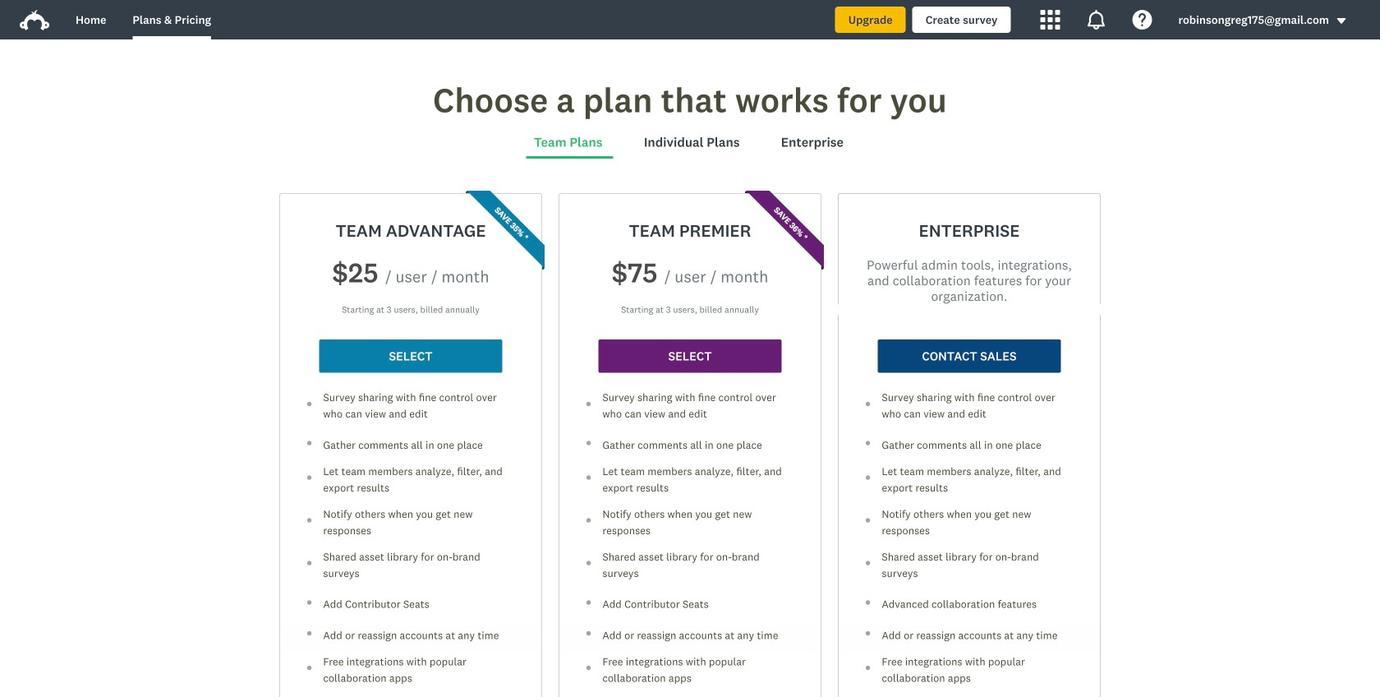Task type: describe. For each thing, give the bounding box(es) containing it.
surveymonkey logo image
[[20, 10, 49, 31]]

1 products icon image from the left
[[1041, 10, 1061, 30]]

help icon image
[[1133, 10, 1153, 30]]



Task type: vqa. For each thing, say whether or not it's contained in the screenshot.
SurveyMonkey Logo
yes



Task type: locate. For each thing, give the bounding box(es) containing it.
2 products icon image from the left
[[1087, 10, 1107, 30]]

dropdown arrow image
[[1336, 15, 1348, 27]]

products icon image
[[1041, 10, 1061, 30], [1087, 10, 1107, 30]]

1 horizontal spatial products icon image
[[1087, 10, 1107, 30]]

0 horizontal spatial products icon image
[[1041, 10, 1061, 30]]



